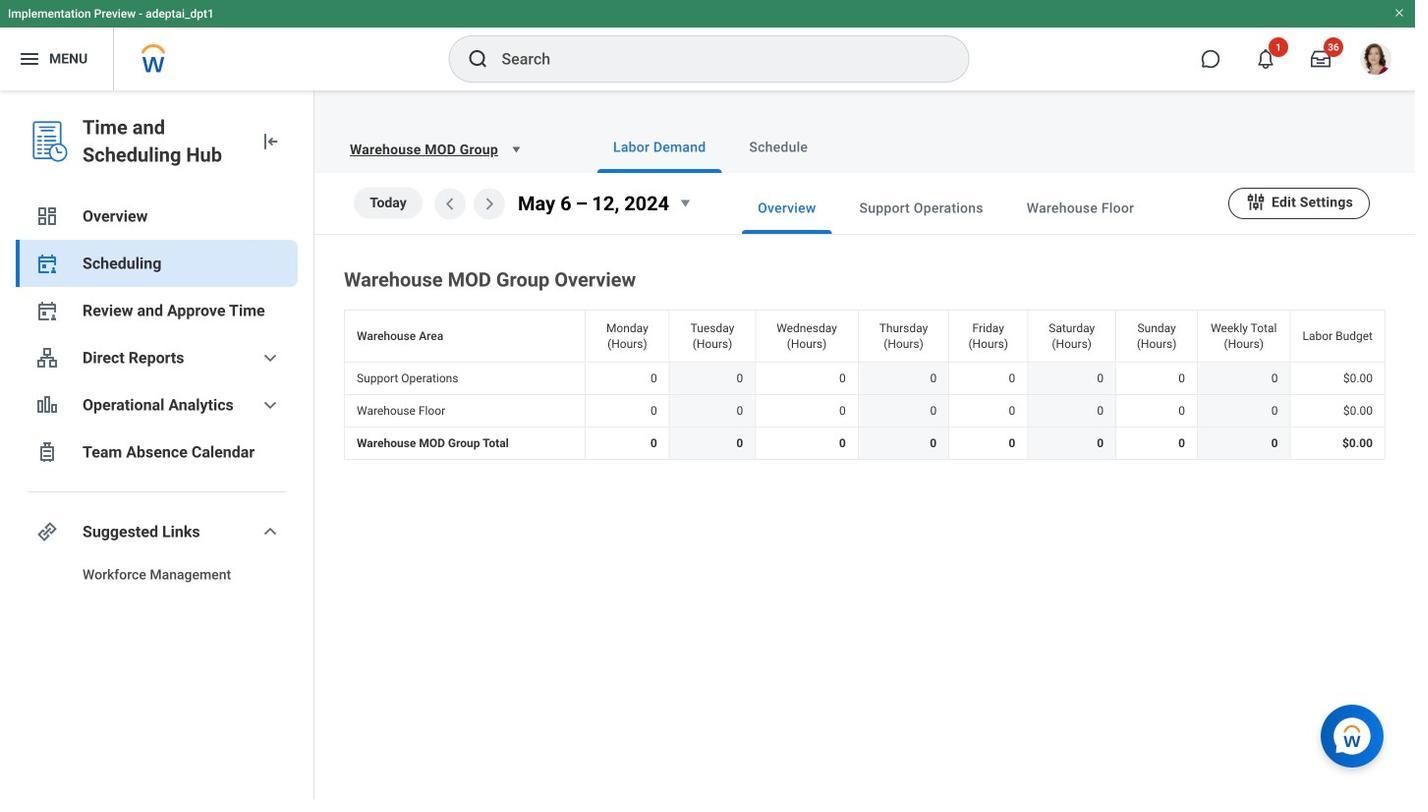 Task type: vqa. For each thing, say whether or not it's contained in the screenshot.
changes at the left
no



Task type: describe. For each thing, give the bounding box(es) containing it.
1 calendar user solid image from the top
[[35, 252, 59, 275]]

configure image
[[1245, 191, 1267, 213]]

close environment banner image
[[1394, 7, 1405, 19]]

view team image
[[35, 346, 59, 370]]

chevron right small image
[[478, 192, 501, 216]]

chevron down small image for link image
[[258, 520, 282, 544]]

Search Workday  search field
[[502, 37, 928, 81]]

task timeoff image
[[35, 440, 59, 464]]

1 horizontal spatial caret down small image
[[673, 191, 697, 215]]

justify image
[[18, 47, 41, 71]]

navigation pane region
[[0, 90, 315, 799]]

time and scheduling hub element
[[83, 114, 243, 169]]



Task type: locate. For each thing, give the bounding box(es) containing it.
tab list
[[558, 122, 1392, 173], [703, 183, 1229, 234]]

dashboard image
[[35, 204, 59, 228]]

inbox large image
[[1311, 49, 1331, 69]]

chart image
[[35, 393, 59, 417]]

notifications large image
[[1256, 49, 1276, 69]]

search image
[[466, 47, 490, 71]]

chevron down small image
[[258, 346, 282, 370], [258, 393, 282, 417], [258, 520, 282, 544]]

chevron down small image for view team icon
[[258, 346, 282, 370]]

0 vertical spatial tab list
[[558, 122, 1392, 173]]

1 vertical spatial tab list
[[703, 183, 1229, 234]]

profile logan mcneil image
[[1360, 43, 1392, 79]]

chevron down small image for chart icon
[[258, 393, 282, 417]]

transformation import image
[[258, 130, 282, 153]]

0 horizontal spatial caret down small image
[[506, 140, 526, 159]]

2 calendar user solid image from the top
[[35, 299, 59, 322]]

1 vertical spatial chevron down small image
[[258, 393, 282, 417]]

banner
[[0, 0, 1415, 90]]

0 vertical spatial calendar user solid image
[[35, 252, 59, 275]]

calendar user solid image up view team icon
[[35, 299, 59, 322]]

calendar user solid image
[[35, 252, 59, 275], [35, 299, 59, 322]]

1 vertical spatial caret down small image
[[673, 191, 697, 215]]

2 chevron down small image from the top
[[258, 393, 282, 417]]

link image
[[35, 520, 59, 544]]

chevron left small image
[[438, 192, 462, 216]]

1 chevron down small image from the top
[[258, 346, 282, 370]]

0 vertical spatial caret down small image
[[506, 140, 526, 159]]

1 vertical spatial calendar user solid image
[[35, 299, 59, 322]]

0 vertical spatial chevron down small image
[[258, 346, 282, 370]]

2 vertical spatial chevron down small image
[[258, 520, 282, 544]]

3 chevron down small image from the top
[[258, 520, 282, 544]]

caret down small image
[[506, 140, 526, 159], [673, 191, 697, 215]]

calendar user solid image down dashboard image at top
[[35, 252, 59, 275]]

tab panel
[[315, 173, 1415, 464]]



